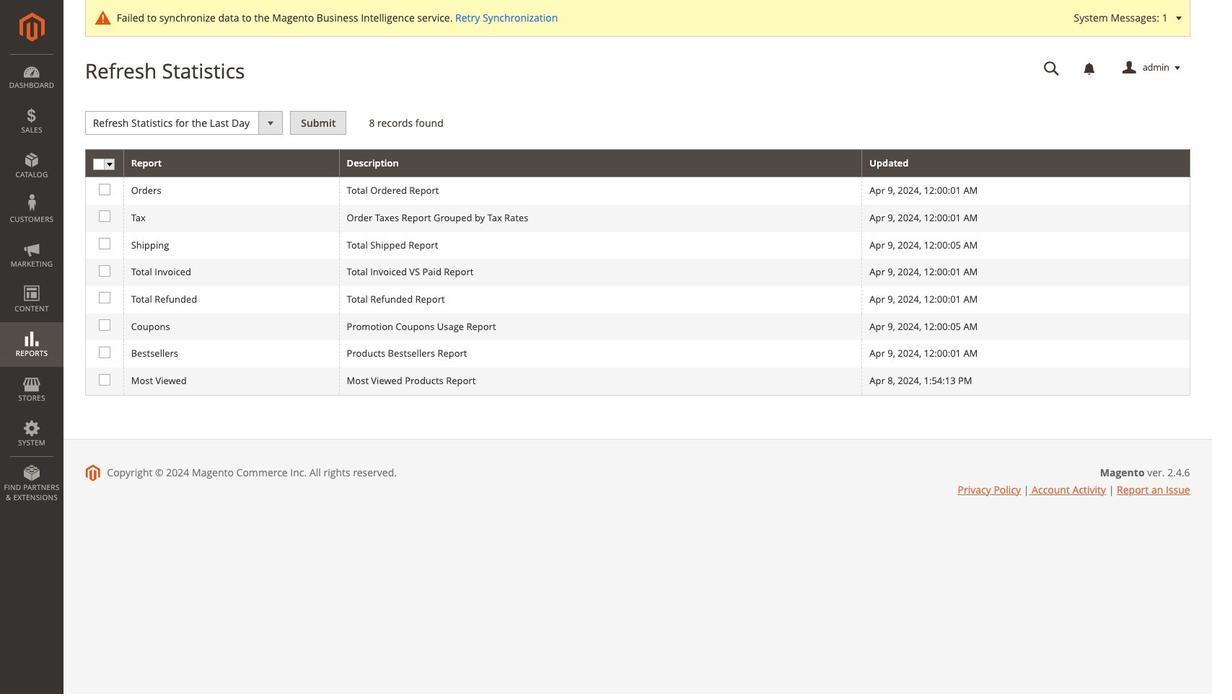 Task type: vqa. For each thing, say whether or not it's contained in the screenshot.
tab panel
no



Task type: locate. For each thing, give the bounding box(es) containing it.
None checkbox
[[99, 184, 108, 193], [99, 211, 108, 220], [99, 238, 108, 248], [99, 293, 108, 302], [99, 320, 108, 329], [99, 347, 108, 356], [99, 184, 108, 193], [99, 211, 108, 220], [99, 238, 108, 248], [99, 293, 108, 302], [99, 320, 108, 329], [99, 347, 108, 356]]

menu bar
[[0, 54, 63, 510]]

None checkbox
[[99, 265, 108, 275], [99, 374, 108, 383], [99, 265, 108, 275], [99, 374, 108, 383]]

None text field
[[1034, 56, 1070, 81]]

magento admin panel image
[[19, 12, 44, 42]]



